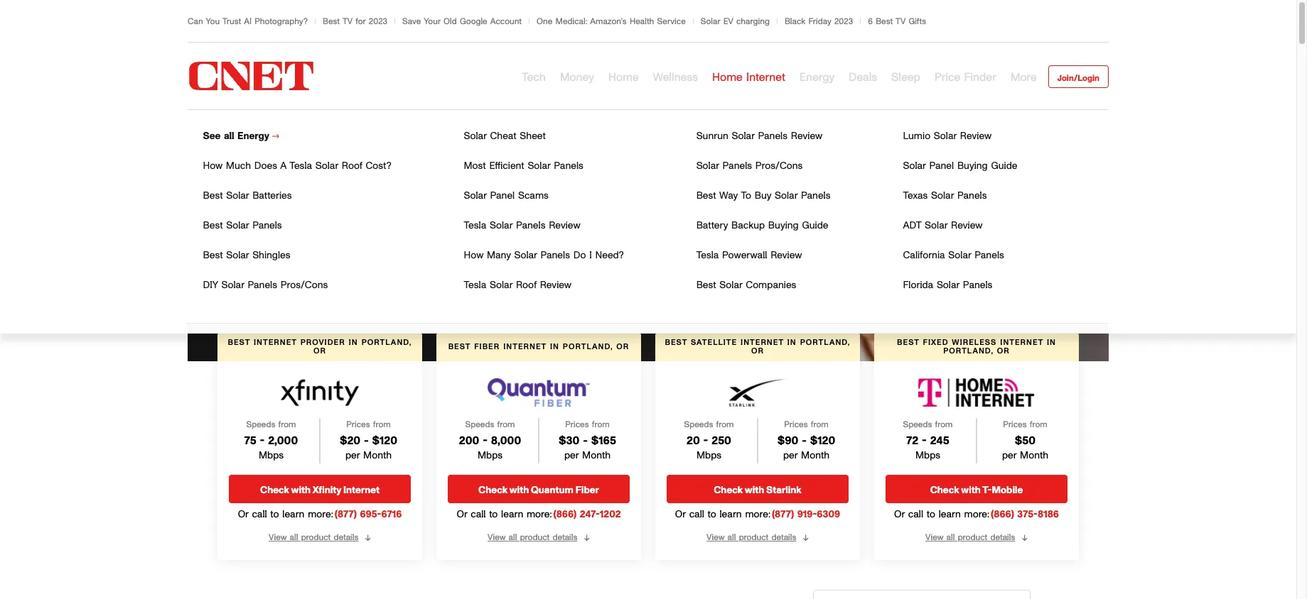 Task type: vqa. For each thing, say whether or not it's contained in the screenshot.
first $120 from right
yes



Task type: describe. For each thing, give the bounding box(es) containing it.
sunrun solar panels review
[[696, 131, 823, 141]]

to for 250
[[708, 511, 716, 521]]

tesla solar roof review
[[464, 281, 572, 291]]

0 horizontal spatial energy
[[237, 131, 269, 141]]

solar panels pros/cons link
[[696, 161, 803, 171]]

best tv for 2023
[[323, 17, 387, 26]]

in for best satellite internet in portland, or
[[787, 339, 797, 347]]

8,000
[[491, 436, 521, 447]]

all right see
[[224, 131, 234, 141]]

or for 75 - 2,000
[[238, 511, 249, 521]]

best solar batteries
[[203, 191, 292, 201]]

texas
[[903, 191, 928, 201]]

per for $20
[[345, 452, 360, 462]]

best for best fiber internet in portland, or
[[448, 344, 471, 351]]

solar right "texas"
[[931, 191, 954, 201]]

starlink
[[766, 486, 802, 496]]

sunrun solar panels review link
[[696, 131, 823, 141]]

save your old google account
[[402, 17, 522, 26]]

695-
[[360, 511, 381, 521]]

view for 2,000
[[269, 534, 287, 543]]

month inside prices from $50 per month
[[1020, 452, 1048, 462]]

panels left the do
[[541, 251, 570, 261]]

california solar panels
[[903, 251, 1004, 261]]

- for 20
[[703, 436, 708, 447]]

check with starlink
[[714, 486, 802, 496]]

prices from $20 - $120 per month
[[340, 421, 397, 462]]

250
[[712, 436, 731, 447]]

product for 75 - 2,000
[[301, 534, 331, 543]]

75
[[244, 436, 256, 447]]

solar panels pros/cons
[[696, 161, 803, 171]]

deals
[[849, 71, 877, 83]]

price finder
[[935, 71, 996, 83]]

solar panel scams link
[[464, 191, 549, 201]]

ev
[[723, 17, 733, 26]]

prices for $20
[[346, 421, 370, 430]]

panel for scams
[[490, 191, 515, 201]]

$165
[[591, 436, 616, 447]]

portland, inside the best fixed wireless internet in portland, or
[[943, 348, 994, 356]]

panels down california solar panels
[[963, 281, 993, 291]]

from for 200 - 8,000
[[497, 421, 515, 430]]

buying for backup
[[768, 221, 799, 231]]

best right 6
[[876, 17, 893, 26]]

panels right the efficient
[[554, 161, 583, 171]]

or for 72 - 245
[[894, 511, 905, 521]]

tesla for tesla powerwall review
[[696, 251, 719, 261]]

$20
[[340, 436, 360, 447]]

- for 75
[[260, 436, 265, 447]]

panels down shingles
[[248, 281, 277, 291]]

texas solar panels
[[903, 191, 987, 201]]

panels up shingles
[[252, 221, 282, 231]]

6 best tv gifts
[[868, 17, 926, 26]]

view for 245
[[926, 534, 943, 543]]

247-
[[580, 511, 600, 521]]

home for home
[[608, 71, 639, 83]]

best for best way to buy solar panels
[[696, 191, 716, 201]]

provider
[[300, 339, 345, 347]]

solar up florida solar panels
[[948, 251, 971, 261]]

best way to buy solar panels
[[696, 191, 831, 201]]

review up the do
[[549, 221, 581, 231]]

solar up "texas"
[[903, 161, 926, 171]]

all for 75 - 2,000
[[290, 534, 298, 543]]

details for $50
[[990, 534, 1015, 543]]

solar down powerwall on the right top of the page
[[720, 281, 742, 291]]

portland, for best fiber internet in portland, or
[[563, 344, 613, 351]]

mbps for 2,000
[[259, 452, 284, 462]]

20
[[687, 436, 700, 447]]

florida solar panels link
[[903, 281, 993, 291]]

view all product details for 75 - 2,000
[[269, 534, 358, 543]]

internet inside best internet provider in portland, or
[[254, 339, 297, 347]]

gifts
[[909, 17, 926, 26]]

check with t-mobile
[[930, 486, 1023, 496]]

view for 8,000
[[488, 534, 506, 543]]

solar down sunrun at the right top
[[696, 161, 719, 171]]

for
[[356, 17, 366, 26]]

from for 20 - 250
[[716, 421, 734, 430]]

solar up many
[[490, 221, 513, 231]]

panels up florida solar panels
[[975, 251, 1004, 261]]

$120 for $90 - $120
[[810, 436, 835, 447]]

cheat
[[490, 131, 516, 141]]

review up companies
[[771, 251, 802, 261]]

one
[[537, 17, 553, 26]]

call for 200
[[471, 511, 486, 521]]

providers
[[457, 226, 577, 256]]

learn for 250
[[720, 511, 742, 521]]

solar left cheat
[[464, 131, 487, 141]]

florida solar panels
[[903, 281, 993, 291]]

can you trust ai photography? link
[[188, 17, 308, 26]]

panel for buying
[[929, 161, 954, 171]]

oregon
[[403, 262, 499, 291]]

$50
[[1015, 436, 1036, 447]]

solar right lumio
[[934, 131, 957, 141]]

solar cheat sheet link
[[464, 131, 546, 141]]

72
[[906, 436, 919, 447]]

lumio solar review
[[903, 131, 992, 141]]

from for 75 - 2,000
[[278, 421, 296, 430]]

panels up way
[[723, 161, 752, 171]]

2 2023 from the left
[[834, 17, 853, 26]]

how for how many solar panels do i need?
[[464, 251, 483, 261]]

adt solar review link
[[903, 221, 983, 231]]

tesla powerwall review link
[[696, 251, 802, 261]]

join/login
[[1057, 74, 1100, 82]]

prices for $50
[[1003, 421, 1027, 430]]

view all product details for 200 - 8,000
[[488, 534, 577, 543]]

1 tv from the left
[[343, 17, 353, 26]]

panels down solar panel buying guide
[[957, 191, 987, 201]]

best for best solar panels
[[203, 221, 223, 231]]

prices from $30 - $165 per month
[[559, 421, 616, 462]]

powerwall
[[722, 251, 767, 261]]

best way to buy solar panels link
[[696, 191, 831, 201]]

- for $20
[[364, 436, 369, 447]]

trending element
[[188, 0, 1109, 43]]

(866) for -
[[553, 511, 577, 521]]

mbps for 250
[[697, 452, 722, 462]]

solar up the best solar shingles link on the top left of the page
[[226, 221, 249, 231]]

solar up solar panels pros/cons link
[[732, 131, 755, 141]]

6309
[[817, 511, 840, 521]]

see
[[203, 131, 221, 141]]

best solar batteries link
[[203, 191, 292, 201]]

internet inside button
[[343, 486, 380, 496]]

solar right many
[[514, 251, 537, 261]]

internet inside the best fixed wireless internet in portland, or
[[1000, 339, 1043, 347]]

health
[[630, 17, 654, 26]]

from for 72 - 245
[[935, 421, 953, 430]]

satellite
[[691, 339, 737, 347]]

from for $20 - $120
[[373, 421, 391, 430]]

prices for $30
[[565, 421, 589, 430]]

1 vertical spatial roof
[[516, 281, 537, 291]]

in for best internet providers in portland, oregon
[[587, 226, 609, 256]]

best satellite internet in portland, or
[[665, 339, 851, 356]]

200
[[459, 436, 479, 447]]

call for 20
[[689, 511, 704, 521]]

details for $20
[[334, 534, 358, 543]]

prices from $90 - $120 per month
[[777, 421, 835, 462]]

best for best fixed wireless internet in portland, or
[[897, 339, 920, 347]]

friday
[[808, 17, 831, 26]]

cnet image
[[188, 62, 315, 90]]

charging
[[736, 17, 770, 26]]

old
[[444, 17, 457, 26]]

to for 8,000
[[489, 511, 498, 521]]

solar up the scams
[[528, 161, 551, 171]]

portland, for best internet providers in portland, oregon
[[280, 262, 393, 291]]

adt
[[903, 221, 921, 231]]

efficient
[[489, 161, 524, 171]]

learn for 2,000
[[282, 511, 305, 521]]

solar right diy
[[221, 281, 244, 291]]

solar cheat sheet
[[464, 131, 546, 141]]

black friday 2023
[[785, 17, 853, 26]]

call for 75
[[252, 511, 267, 521]]

- for $90
[[802, 436, 807, 447]]

companies
[[746, 281, 796, 291]]

need?
[[595, 251, 624, 261]]

to for 2,000
[[270, 511, 279, 521]]

check with quantum fiber button
[[448, 476, 630, 506]]

check with xfinity internet
[[260, 486, 380, 496]]

panels right buy
[[801, 191, 831, 201]]

see all energy
[[203, 131, 272, 141]]

photography?
[[255, 17, 308, 26]]

(866) for per
[[991, 511, 1014, 521]]

to for 245
[[927, 511, 935, 521]]

from for $90 - $120
[[811, 421, 829, 430]]

panels up solar panels pros/cons link
[[758, 131, 788, 141]]

best for best solar batteries
[[203, 191, 223, 201]]

many
[[487, 251, 511, 261]]

solar right florida
[[937, 281, 960, 291]]

price
[[935, 71, 960, 83]]

internet for home
[[746, 71, 785, 83]]

way
[[719, 191, 738, 201]]

per for $30
[[564, 452, 579, 462]]

does
[[254, 161, 277, 171]]

cost?
[[366, 161, 391, 171]]

(877) for $20
[[335, 511, 357, 521]]

battery backup buying guide link
[[696, 221, 828, 231]]

$120 for $20 - $120
[[372, 436, 397, 447]]

2 tv from the left
[[896, 17, 906, 26]]

or for $30 - $165
[[617, 344, 629, 351]]

mbps for 8,000
[[478, 452, 503, 462]]

diy solar panels pros/cons
[[203, 281, 328, 291]]

check with t-mobile button
[[886, 476, 1068, 506]]

battery backup buying guide
[[696, 221, 828, 231]]

most
[[464, 161, 486, 171]]



Task type: locate. For each thing, give the bounding box(es) containing it.
one medical: amazon's health service
[[537, 17, 686, 26]]

best internet provider in portland, or
[[228, 339, 412, 356]]

3 view all product details from the left
[[707, 534, 796, 543]]

month for $20
[[363, 452, 392, 462]]

best left for
[[323, 17, 340, 26]]

per inside prices from $50 per month
[[1002, 452, 1017, 462]]

3 - from the left
[[483, 436, 488, 447]]

speeds from 72 - 245 mbps
[[903, 421, 953, 462]]

view all product details link down or call to learn more: (866) 375-8186
[[926, 533, 1015, 544]]

4 details from the left
[[990, 534, 1015, 543]]

0 horizontal spatial home
[[608, 71, 639, 83]]

mbps
[[259, 452, 284, 462], [478, 452, 503, 462], [697, 452, 722, 462], [915, 452, 940, 462]]

4 more: from the left
[[964, 511, 990, 521]]

portland, inside "best satellite internet in portland, or"
[[800, 339, 851, 347]]

in inside best internet providers in portland, oregon
[[587, 226, 609, 256]]

call
[[252, 511, 267, 521], [471, 511, 486, 521], [689, 511, 704, 521], [908, 511, 923, 521]]

mbps down 250
[[697, 452, 722, 462]]

pros/cons down shingles
[[281, 281, 328, 291]]

service
[[657, 17, 686, 26]]

solar right buy
[[775, 191, 798, 201]]

from inside prices from $30 - $165 per month
[[592, 421, 610, 430]]

learn for 245
[[939, 511, 961, 521]]

best left fiber
[[448, 344, 471, 351]]

month inside prices from $30 - $165 per month
[[582, 452, 611, 462]]

3 from from the left
[[497, 421, 515, 430]]

pros/cons up best way to buy solar panels
[[755, 161, 803, 171]]

solar ev charging
[[701, 17, 770, 26]]

best left fixed
[[897, 339, 920, 347]]

1 horizontal spatial energy
[[800, 71, 835, 83]]

1 vertical spatial buying
[[768, 221, 799, 231]]

0 horizontal spatial 2023
[[369, 17, 387, 26]]

(877)
[[335, 511, 357, 521], [772, 511, 794, 521]]

best down diy solar panels pros/cons link
[[228, 339, 250, 347]]

best inside the best fixed wireless internet in portland, or
[[897, 339, 920, 347]]

or inside "best satellite internet in portland, or"
[[751, 348, 764, 356]]

per for $90
[[783, 452, 798, 462]]

best inside best internet provider in portland, or
[[228, 339, 250, 347]]

2 call from the left
[[471, 511, 486, 521]]

speeds for 72
[[903, 421, 932, 430]]

mbps inside speeds from 200 - 8,000 mbps
[[478, 452, 503, 462]]

speeds up 20
[[684, 421, 713, 430]]

check for 245
[[930, 486, 959, 496]]

1 view all product details link from the left
[[269, 533, 358, 544]]

home right wellness at the top of page
[[712, 71, 743, 83]]

from inside speeds from 20 - 250 mbps
[[716, 421, 734, 430]]

view down "or call to learn more: (877) 695-6716" at bottom left
[[269, 534, 287, 543]]

product down "or call to learn more: (877) 695-6716" at bottom left
[[301, 534, 331, 543]]

from
[[278, 421, 296, 430], [373, 421, 391, 430], [497, 421, 515, 430], [592, 421, 610, 430], [716, 421, 734, 430], [811, 421, 829, 430], [935, 421, 953, 430], [1030, 421, 1047, 430]]

prices up "$30" at the left of page
[[565, 421, 589, 430]]

2 home from the left
[[712, 71, 743, 83]]

solar left ev
[[701, 17, 720, 26]]

check for 8,000
[[478, 486, 507, 496]]

1 horizontal spatial $120
[[810, 436, 835, 447]]

1 month from the left
[[363, 452, 392, 462]]

per down '$20'
[[345, 452, 360, 462]]

review up california solar panels
[[951, 221, 983, 231]]

pros/cons
[[755, 161, 803, 171], [281, 281, 328, 291]]

view all product details for 72 - 245
[[926, 534, 1015, 543]]

internet right satellite
[[741, 339, 784, 347]]

check down speeds from 75 - 2,000 mbps
[[260, 486, 289, 496]]

0 horizontal spatial panel
[[490, 191, 515, 201]]

6 best tv gifts link
[[868, 17, 926, 26]]

2 (877) from the left
[[772, 511, 794, 521]]

4 check from the left
[[930, 486, 959, 496]]

internet inside "best satellite internet in portland, or"
[[741, 339, 784, 347]]

solar down most
[[464, 191, 487, 201]]

home internet
[[712, 71, 785, 83]]

375-
[[1017, 511, 1038, 521]]

3 view all product details link from the left
[[707, 533, 796, 544]]

buying for panel
[[957, 161, 988, 171]]

best for best solar companies
[[696, 281, 716, 291]]

lumio solar review link
[[903, 131, 992, 141]]

best for best internet provider in portland, or
[[228, 339, 250, 347]]

(877) left the 919-
[[772, 511, 794, 521]]

2 with from the left
[[509, 486, 529, 496]]

mbps down "2,000"
[[259, 452, 284, 462]]

one medical: amazon's health service link
[[537, 17, 686, 26]]

4 with from the left
[[961, 486, 981, 496]]

speeds up 72
[[903, 421, 932, 430]]

mbps down 8,000
[[478, 452, 503, 462]]

1 details from the left
[[334, 534, 358, 543]]

3 details from the left
[[772, 534, 796, 543]]

or inside the best fixed wireless internet in portland, or
[[997, 348, 1010, 356]]

2 more: from the left
[[527, 511, 552, 521]]

6 from from the left
[[811, 421, 829, 430]]

guide for solar panel buying guide
[[991, 161, 1018, 171]]

in for best internet provider in portland, or
[[349, 339, 358, 347]]

month up starlink
[[801, 452, 830, 462]]

sunrun
[[696, 131, 728, 141]]

4 view all product details link from the left
[[926, 533, 1015, 544]]

8 from from the left
[[1030, 421, 1047, 430]]

- inside speeds from 75 - 2,000 mbps
[[260, 436, 265, 447]]

1 vertical spatial guide
[[802, 221, 828, 231]]

-
[[260, 436, 265, 447], [364, 436, 369, 447], [483, 436, 488, 447], [583, 436, 588, 447], [703, 436, 708, 447], [802, 436, 807, 447], [922, 436, 927, 447]]

best internet providers in portland, oregon
[[280, 226, 609, 291]]

best inside best internet providers in portland, oregon
[[280, 226, 338, 256]]

3 check from the left
[[714, 486, 743, 496]]

0 vertical spatial energy
[[800, 71, 835, 83]]

1 vertical spatial how
[[464, 251, 483, 261]]

in inside "best satellite internet in portland, or"
[[787, 339, 797, 347]]

from inside speeds from 200 - 8,000 mbps
[[497, 421, 515, 430]]

1 to from the left
[[270, 511, 279, 521]]

2 details from the left
[[553, 534, 577, 543]]

from inside prices from $50 per month
[[1030, 421, 1047, 430]]

see all energy link
[[203, 131, 279, 141]]

solar inside 'trending' element
[[701, 17, 720, 26]]

check with starlink button
[[667, 476, 849, 506]]

sleep
[[891, 71, 920, 83]]

view all product details for 20 - 250
[[707, 534, 796, 543]]

3 per from the left
[[783, 452, 798, 462]]

can
[[188, 17, 203, 26]]

guide down lumio solar review link
[[991, 161, 1018, 171]]

- right 20
[[703, 436, 708, 447]]

3 speeds from the left
[[684, 421, 713, 430]]

1 learn from the left
[[282, 511, 305, 521]]

per inside prices from $20 - $120 per month
[[345, 452, 360, 462]]

1 (877) from the left
[[335, 511, 357, 521]]

- inside prices from $20 - $120 per month
[[364, 436, 369, 447]]

all down "or call to learn more: (877) 695-6716" at bottom left
[[290, 534, 298, 543]]

mbps for 245
[[915, 452, 940, 462]]

1 vertical spatial internet
[[348, 226, 447, 256]]

1 prices from the left
[[346, 421, 370, 430]]

2 view all product details from the left
[[488, 534, 577, 543]]

panels
[[758, 131, 788, 141], [554, 161, 583, 171], [723, 161, 752, 171], [801, 191, 831, 201], [957, 191, 987, 201], [252, 221, 282, 231], [516, 221, 546, 231], [541, 251, 570, 261], [975, 251, 1004, 261], [248, 281, 277, 291], [963, 281, 993, 291]]

2 from from the left
[[373, 421, 391, 430]]

to
[[270, 511, 279, 521], [489, 511, 498, 521], [708, 511, 716, 521], [927, 511, 935, 521]]

(866) down mobile
[[991, 511, 1014, 521]]

1 - from the left
[[260, 436, 265, 447]]

or for $20 - $120
[[313, 348, 326, 356]]

month up '695-'
[[363, 452, 392, 462]]

4 month from the left
[[1020, 452, 1048, 462]]

call for 72
[[908, 511, 923, 521]]

can you trust ai photography?
[[188, 17, 308, 26]]

0 horizontal spatial how
[[203, 161, 223, 171]]

month down $50 at the bottom right of the page
[[1020, 452, 1048, 462]]

2 learn from the left
[[501, 511, 523, 521]]

quantum
[[531, 486, 574, 496]]

more: down check with starlink
[[745, 511, 770, 521]]

1 vertical spatial pros/cons
[[281, 281, 328, 291]]

per inside prices from $30 - $165 per month
[[564, 452, 579, 462]]

details for $30
[[553, 534, 577, 543]]

speeds for 200
[[465, 421, 494, 430]]

xfinity
[[312, 486, 341, 496]]

view all product details link for 2,000
[[269, 533, 358, 544]]

tesla for tesla solar roof review
[[464, 281, 486, 291]]

solar down much at top
[[226, 191, 249, 201]]

2 view all product details link from the left
[[488, 533, 577, 544]]

guide for battery backup buying guide
[[802, 221, 828, 231]]

check with quantum fiber
[[478, 486, 599, 496]]

per inside prices from $90 - $120 per month
[[783, 452, 798, 462]]

prices inside prices from $90 - $120 per month
[[784, 421, 808, 430]]

0 horizontal spatial guide
[[802, 221, 828, 231]]

(877) for $90
[[772, 511, 794, 521]]

(877) left '695-'
[[335, 511, 357, 521]]

to down check with t-mobile
[[927, 511, 935, 521]]

product for 72 - 245
[[958, 534, 987, 543]]

$120 inside prices from $90 - $120 per month
[[810, 436, 835, 447]]

- right "$30" at the left of page
[[583, 436, 588, 447]]

0 horizontal spatial (866)
[[553, 511, 577, 521]]

4 prices from the left
[[1003, 421, 1027, 430]]

portland, for best satellite internet in portland, or
[[800, 339, 851, 347]]

0 vertical spatial panel
[[929, 161, 954, 171]]

best solar shingles
[[203, 251, 290, 261]]

1 horizontal spatial panel
[[929, 161, 954, 171]]

2 mbps from the left
[[478, 452, 503, 462]]

0 horizontal spatial $120
[[372, 436, 397, 447]]

view down or call to learn more: (866) 247-1202 on the bottom
[[488, 534, 506, 543]]

3 learn from the left
[[720, 511, 742, 521]]

home right money
[[608, 71, 639, 83]]

1 horizontal spatial how
[[464, 251, 483, 261]]

do
[[573, 251, 586, 261]]

details down or call to learn more: (866) 247-1202 on the bottom
[[553, 534, 577, 543]]

speeds inside speeds from 20 - 250 mbps
[[684, 421, 713, 430]]

6 - from the left
[[802, 436, 807, 447]]

tesla
[[290, 161, 312, 171], [464, 221, 486, 231], [696, 251, 719, 261], [464, 281, 486, 291]]

4 learn from the left
[[939, 511, 961, 521]]

3 mbps from the left
[[697, 452, 722, 462]]

1 product from the left
[[301, 534, 331, 543]]

4 product from the left
[[958, 534, 987, 543]]

prices inside prices from $50 per month
[[1003, 421, 1027, 430]]

- right 72
[[922, 436, 927, 447]]

panel up the texas solar panels
[[929, 161, 954, 171]]

1 from from the left
[[278, 421, 296, 430]]

1 view from the left
[[269, 534, 287, 543]]

per down $50 at the bottom right of the page
[[1002, 452, 1017, 462]]

more: down check with t-mobile
[[964, 511, 990, 521]]

a
[[280, 161, 286, 171]]

3 call from the left
[[689, 511, 704, 521]]

best for best satellite internet in portland, or
[[665, 339, 687, 347]]

with for 75 - 2,000
[[291, 486, 311, 496]]

or for 200 - 8,000
[[457, 511, 467, 521]]

- inside prices from $30 - $165 per month
[[583, 436, 588, 447]]

mbps inside speeds from 72 - 245 mbps
[[915, 452, 940, 462]]

buying right backup
[[768, 221, 799, 231]]

more:
[[308, 511, 333, 521], [527, 511, 552, 521], [745, 511, 770, 521], [964, 511, 990, 521]]

with for 20 - 250
[[745, 486, 764, 496]]

solar down best solar panels link
[[226, 251, 249, 261]]

1 with from the left
[[291, 486, 311, 496]]

4 from from the left
[[592, 421, 610, 430]]

learn for 8,000
[[501, 511, 523, 521]]

1 horizontal spatial tv
[[896, 17, 906, 26]]

from for $30 - $165
[[592, 421, 610, 430]]

speeds from 75 - 2,000 mbps
[[244, 421, 298, 462]]

4 view from the left
[[926, 534, 943, 543]]

prices from $50 per month
[[1002, 421, 1048, 462]]

solar right 'a'
[[315, 161, 338, 171]]

0 horizontal spatial roof
[[342, 161, 362, 171]]

best up best solar panels link
[[203, 191, 223, 201]]

1 mbps from the left
[[259, 452, 284, 462]]

price finder link
[[935, 54, 996, 100]]

solar panel buying guide link
[[903, 161, 1018, 171]]

- inside speeds from 72 - 245 mbps
[[922, 436, 927, 447]]

3 month from the left
[[801, 452, 830, 462]]

prices inside prices from $30 - $165 per month
[[565, 421, 589, 430]]

speeds inside speeds from 75 - 2,000 mbps
[[246, 421, 275, 430]]

best for best internet providers in portland, oregon
[[280, 226, 338, 256]]

speeds up 75
[[246, 421, 275, 430]]

1 2023 from the left
[[369, 17, 387, 26]]

more: for 8,000
[[527, 511, 552, 521]]

prices inside prices from $20 - $120 per month
[[346, 421, 370, 430]]

919-
[[797, 511, 817, 521]]

best solar companies
[[696, 281, 796, 291]]

3 view from the left
[[707, 534, 724, 543]]

2 product from the left
[[520, 534, 550, 543]]

in inside the best fixed wireless internet in portland, or
[[1047, 339, 1056, 347]]

2023 right friday
[[834, 17, 853, 26]]

2 vertical spatial internet
[[343, 486, 380, 496]]

1 $120 from the left
[[372, 436, 397, 447]]

with inside button
[[745, 486, 764, 496]]

texas solar panels link
[[903, 191, 987, 201]]

1 horizontal spatial (877)
[[772, 511, 794, 521]]

internet inside best internet providers in portland, oregon
[[348, 226, 447, 256]]

your
[[424, 17, 441, 26]]

from inside prices from $20 - $120 per month
[[373, 421, 391, 430]]

3 with from the left
[[745, 486, 764, 496]]

4 mbps from the left
[[915, 452, 940, 462]]

month for $90
[[801, 452, 830, 462]]

2 view from the left
[[488, 534, 506, 543]]

1 horizontal spatial roof
[[516, 281, 537, 291]]

product for 20 - 250
[[739, 534, 769, 543]]

prices up $50 at the bottom right of the page
[[1003, 421, 1027, 430]]

4 - from the left
[[583, 436, 588, 447]]

call down the check with t-mobile button
[[908, 511, 923, 521]]

0 vertical spatial buying
[[957, 161, 988, 171]]

how for how much does a tesla solar roof cost?
[[203, 161, 223, 171]]

3 product from the left
[[739, 534, 769, 543]]

1 horizontal spatial home
[[712, 71, 743, 83]]

1 more: from the left
[[308, 511, 333, 521]]

4 call from the left
[[908, 511, 923, 521]]

- for 200
[[483, 436, 488, 447]]

1 or from the left
[[238, 511, 249, 521]]

or call to learn more: (866) 247-1202
[[457, 511, 621, 521]]

month for $30
[[582, 452, 611, 462]]

2 - from the left
[[364, 436, 369, 447]]

finder
[[964, 71, 996, 83]]

$120 right $90
[[810, 436, 835, 447]]

3 to from the left
[[708, 511, 716, 521]]

4 to from the left
[[927, 511, 935, 521]]

or call to learn more: (866) 375-8186
[[894, 511, 1059, 521]]

details down or call to learn more: (866) 375-8186
[[990, 534, 1015, 543]]

speeds inside speeds from 72 - 245 mbps
[[903, 421, 932, 430]]

7 from from the left
[[935, 421, 953, 430]]

1 horizontal spatial 2023
[[834, 17, 853, 26]]

medical:
[[556, 17, 587, 26]]

or call to learn more: (877) 919-6309
[[675, 511, 840, 521]]

review down how many solar panels do i need?
[[540, 281, 572, 291]]

3 prices from the left
[[784, 421, 808, 430]]

- right '$20'
[[364, 436, 369, 447]]

tesla for tesla solar panels review
[[464, 221, 486, 231]]

1 vertical spatial energy
[[237, 131, 269, 141]]

more: for 2,000
[[308, 511, 333, 521]]

california
[[903, 251, 945, 261]]

7 - from the left
[[922, 436, 927, 447]]

5 - from the left
[[703, 436, 708, 447]]

0 vertical spatial pros/cons
[[755, 161, 803, 171]]

product down or call to learn more: (866) 375-8186
[[958, 534, 987, 543]]

4 speeds from the left
[[903, 421, 932, 430]]

view all product details down or call to learn more: (866) 375-8186
[[926, 534, 1015, 543]]

with inside button
[[961, 486, 981, 496]]

best down tesla powerwall review on the right top
[[696, 281, 716, 291]]

view all product details link for 245
[[926, 533, 1015, 544]]

$120 right '$20'
[[372, 436, 397, 447]]

all down or call to learn more: (877) 919-6309
[[728, 534, 736, 543]]

5 from from the left
[[716, 421, 734, 430]]

view all product details link down "or call to learn more: (877) 695-6716" at bottom left
[[269, 533, 358, 544]]

wireless
[[952, 339, 997, 347]]

with for 200 - 8,000
[[509, 486, 529, 496]]

in for best fiber internet in portland, or
[[550, 344, 559, 351]]

product
[[301, 534, 331, 543], [520, 534, 550, 543], [739, 534, 769, 543], [958, 534, 987, 543]]

1 horizontal spatial pros/cons
[[755, 161, 803, 171]]

mbps down 245
[[915, 452, 940, 462]]

2 prices from the left
[[565, 421, 589, 430]]

month down $165
[[582, 452, 611, 462]]

0 horizontal spatial pros/cons
[[281, 281, 328, 291]]

batteries
[[252, 191, 292, 201]]

prices
[[346, 421, 370, 430], [565, 421, 589, 430], [784, 421, 808, 430], [1003, 421, 1027, 430]]

solar
[[701, 17, 720, 26], [464, 131, 487, 141], [732, 131, 755, 141], [934, 131, 957, 141], [315, 161, 338, 171], [528, 161, 551, 171], [696, 161, 719, 171], [903, 161, 926, 171], [226, 191, 249, 201], [464, 191, 487, 201], [775, 191, 798, 201], [931, 191, 954, 201], [226, 221, 249, 231], [490, 221, 513, 231], [925, 221, 948, 231], [226, 251, 249, 261], [514, 251, 537, 261], [948, 251, 971, 261], [221, 281, 244, 291], [490, 281, 513, 291], [720, 281, 742, 291], [937, 281, 960, 291]]

home
[[608, 71, 639, 83], [712, 71, 743, 83]]

panels down the scams
[[516, 221, 546, 231]]

internet right fiber
[[503, 344, 547, 351]]

per down "$30" at the left of page
[[564, 452, 579, 462]]

0 horizontal spatial (877)
[[335, 511, 357, 521]]

1 horizontal spatial guide
[[991, 161, 1018, 171]]

4 per from the left
[[1002, 452, 1017, 462]]

product for 200 - 8,000
[[520, 534, 550, 543]]

2 check from the left
[[478, 486, 507, 496]]

1 home from the left
[[608, 71, 639, 83]]

3 more: from the left
[[745, 511, 770, 521]]

roof left cost?
[[342, 161, 362, 171]]

lumio
[[903, 131, 931, 141]]

1 speeds from the left
[[246, 421, 275, 430]]

- inside speeds from 20 - 250 mbps
[[703, 436, 708, 447]]

or inside best internet provider in portland, or
[[313, 348, 326, 356]]

review up solar panels pros/cons
[[791, 131, 823, 141]]

- for 72
[[922, 436, 927, 447]]

1 view all product details from the left
[[269, 534, 358, 543]]

portland, inside best internet provider in portland, or
[[362, 339, 412, 347]]

speeds inside speeds from 200 - 8,000 mbps
[[465, 421, 494, 430]]

best solar shingles link
[[203, 251, 290, 261]]

1 per from the left
[[345, 452, 360, 462]]

all for 200 - 8,000
[[509, 534, 517, 543]]

best left satellite
[[665, 339, 687, 347]]

2 to from the left
[[489, 511, 498, 521]]

mbps inside speeds from 75 - 2,000 mbps
[[259, 452, 284, 462]]

2 month from the left
[[582, 452, 611, 462]]

view all product details link for 250
[[707, 533, 796, 544]]

or
[[617, 344, 629, 351], [313, 348, 326, 356], [751, 348, 764, 356], [997, 348, 1010, 356]]

view all product details down or call to learn more: (866) 247-1202 on the bottom
[[488, 534, 577, 543]]

home for home internet
[[712, 71, 743, 83]]

check inside button
[[930, 486, 959, 496]]

1 horizontal spatial buying
[[957, 161, 988, 171]]

2 or from the left
[[457, 511, 467, 521]]

- for $30
[[583, 436, 588, 447]]

check inside button
[[714, 486, 743, 496]]

internet down charging at the right
[[746, 71, 785, 83]]

from for $50
[[1030, 421, 1047, 430]]

2 speeds from the left
[[465, 421, 494, 430]]

solar down many
[[490, 281, 513, 291]]

1 check from the left
[[260, 486, 289, 496]]

0 vertical spatial internet
[[746, 71, 785, 83]]

tv left for
[[343, 17, 353, 26]]

0 vertical spatial roof
[[342, 161, 362, 171]]

speeds for 20
[[684, 421, 713, 430]]

0 horizontal spatial tv
[[343, 17, 353, 26]]

1 horizontal spatial (866)
[[991, 511, 1014, 521]]

2 $120 from the left
[[810, 436, 835, 447]]

panel down the efficient
[[490, 191, 515, 201]]

portland, for best internet provider in portland, or
[[362, 339, 412, 347]]

view all product details link down or call to learn more: (877) 919-6309
[[707, 533, 796, 544]]

check for 2,000
[[260, 486, 289, 496]]

with for 72 - 245
[[961, 486, 981, 496]]

more: for 250
[[745, 511, 770, 521]]

prices up $90
[[784, 421, 808, 430]]

month inside prices from $90 - $120 per month
[[801, 452, 830, 462]]

$120 inside prices from $20 - $120 per month
[[372, 436, 397, 447]]

in inside best internet provider in portland, or
[[349, 339, 358, 347]]

more: for 245
[[964, 511, 990, 521]]

solar right 'adt'
[[925, 221, 948, 231]]

4 or from the left
[[894, 511, 905, 521]]

month inside prices from $20 - $120 per month
[[363, 452, 392, 462]]

internet left "provider"
[[254, 339, 297, 347]]

buying
[[957, 161, 988, 171], [768, 221, 799, 231]]

i
[[589, 251, 592, 261]]

best left way
[[696, 191, 716, 201]]

view all product details link for 8,000
[[488, 533, 577, 544]]

with left 'xfinity'
[[291, 486, 311, 496]]

portland,
[[280, 262, 393, 291], [362, 339, 412, 347], [800, 339, 851, 347], [563, 344, 613, 351], [943, 348, 994, 356]]

6716
[[381, 511, 402, 521]]

florida
[[903, 281, 933, 291]]

money
[[560, 71, 594, 83]]

all for 20 - 250
[[728, 534, 736, 543]]

0 horizontal spatial buying
[[768, 221, 799, 231]]

check for 250
[[714, 486, 743, 496]]

california solar panels link
[[903, 251, 1004, 261]]

- inside speeds from 200 - 8,000 mbps
[[483, 436, 488, 447]]

roof down the how many solar panels do i need? link
[[516, 281, 537, 291]]

0 vertical spatial guide
[[991, 161, 1018, 171]]

diy
[[203, 281, 218, 291]]

view for 250
[[707, 534, 724, 543]]

0 vertical spatial how
[[203, 161, 223, 171]]

best fixed wireless internet in portland, or
[[897, 339, 1056, 356]]

buy
[[755, 191, 771, 201]]

tv
[[343, 17, 353, 26], [896, 17, 906, 26]]

1 vertical spatial panel
[[490, 191, 515, 201]]

internet right wireless
[[1000, 339, 1043, 347]]

mbps inside speeds from 20 - 250 mbps
[[697, 452, 722, 462]]

learn
[[282, 511, 305, 521], [501, 511, 523, 521], [720, 511, 742, 521], [939, 511, 961, 521]]

- inside prices from $90 - $120 per month
[[802, 436, 807, 447]]

review up solar panel buying guide
[[960, 131, 992, 141]]

1 (866) from the left
[[553, 511, 577, 521]]

from inside speeds from 72 - 245 mbps
[[935, 421, 953, 430]]

diy solar panels pros/cons link
[[203, 281, 328, 291]]

learn down check with quantum fiber
[[501, 511, 523, 521]]

from inside speeds from 75 - 2,000 mbps
[[278, 421, 296, 430]]

2 (866) from the left
[[991, 511, 1014, 521]]

best for best solar shingles
[[203, 251, 223, 261]]

how left many
[[464, 251, 483, 261]]

or for $90 - $120
[[751, 348, 764, 356]]

energy up does
[[237, 131, 269, 141]]

1 call from the left
[[252, 511, 267, 521]]

per down $90
[[783, 452, 798, 462]]

best inside "best satellite internet in portland, or"
[[665, 339, 687, 347]]

how much does a tesla solar roof cost?
[[203, 161, 391, 171]]

4 view all product details from the left
[[926, 534, 1015, 543]]

details
[[334, 534, 358, 543], [553, 534, 577, 543], [772, 534, 796, 543], [990, 534, 1015, 543]]

from inside prices from $90 - $120 per month
[[811, 421, 829, 430]]

all for 72 - 245
[[946, 534, 955, 543]]

product down or call to learn more: (866) 247-1202 on the bottom
[[520, 534, 550, 543]]

portland, inside best internet providers in portland, oregon
[[280, 262, 393, 291]]

2 per from the left
[[564, 452, 579, 462]]

black
[[785, 17, 805, 26]]

3 or from the left
[[675, 511, 686, 521]]

energy
[[800, 71, 835, 83], [237, 131, 269, 141]]

check with xfinity internet button
[[229, 476, 411, 506]]

how left much at top
[[203, 161, 223, 171]]

$30
[[559, 436, 580, 447]]



